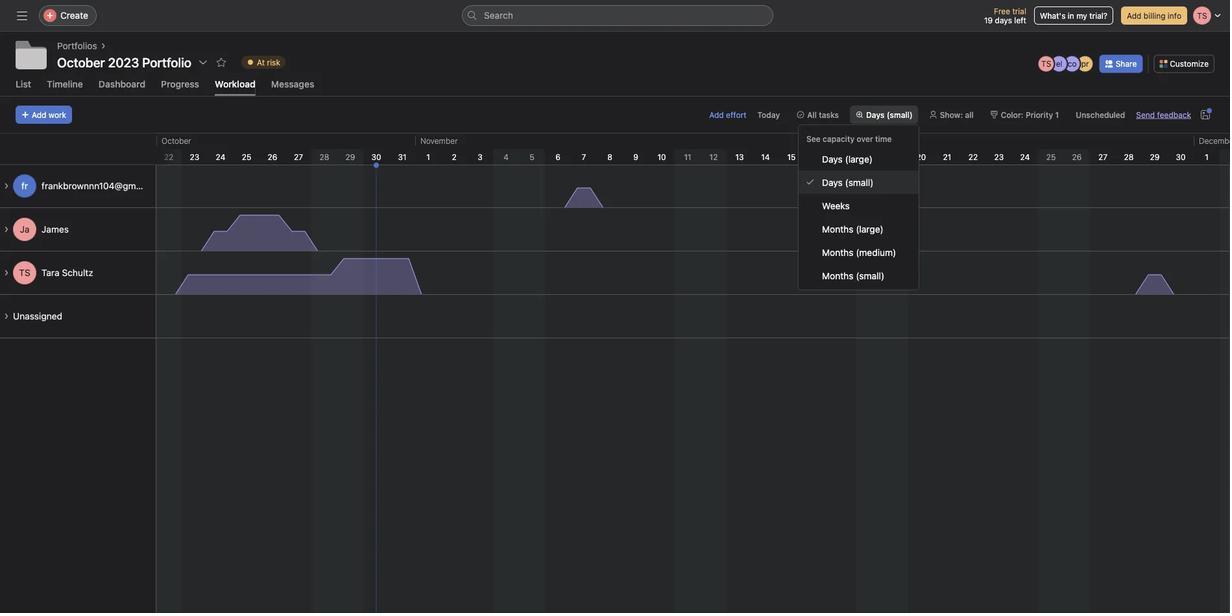 Task type: vqa. For each thing, say whether or not it's contained in the screenshot.
the 23
yes



Task type: locate. For each thing, give the bounding box(es) containing it.
1 vertical spatial october
[[162, 136, 191, 145]]

days (small) up time
[[866, 110, 913, 119]]

info
[[1168, 11, 1181, 20]]

1 horizontal spatial 27
[[1098, 152, 1107, 161]]

save layout as default image
[[1200, 110, 1211, 120]]

2 30 from the left
[[1176, 152, 1186, 161]]

23
[[190, 152, 199, 161], [994, 152, 1004, 161]]

1 22 from the left
[[164, 152, 173, 161]]

create button
[[39, 5, 97, 26]]

1 horizontal spatial 28
[[1124, 152, 1134, 161]]

days up weeks
[[822, 177, 843, 188]]

0 vertical spatial (small)
[[887, 110, 913, 119]]

time
[[875, 134, 892, 143]]

search button
[[462, 5, 773, 26]]

messages
[[271, 79, 314, 89]]

october down progress link at top left
[[162, 136, 191, 145]]

0 horizontal spatial ts
[[19, 267, 30, 278]]

3 months from the top
[[822, 270, 853, 281]]

2 months from the top
[[822, 247, 853, 258]]

2 vertical spatial months
[[822, 270, 853, 281]]

unassigned
[[13, 311, 62, 322]]

2 28 from the left
[[1124, 152, 1134, 161]]

(small) down days (large) link
[[845, 177, 874, 188]]

days up time
[[866, 110, 885, 119]]

add left effort
[[709, 110, 724, 119]]

ts
[[1041, 59, 1051, 68], [19, 267, 30, 278]]

1 horizontal spatial 1
[[1055, 110, 1059, 119]]

at risk button
[[236, 53, 291, 71]]

29 left 31
[[346, 152, 355, 161]]

schultz
[[62, 267, 93, 278]]

months
[[822, 224, 853, 234], [822, 247, 853, 258], [822, 270, 853, 281]]

add inside button
[[1127, 11, 1141, 20]]

1 29 from the left
[[346, 152, 355, 161]]

timeline
[[47, 79, 83, 89]]

send feedback link
[[1136, 109, 1191, 121]]

october
[[57, 54, 105, 70], [162, 136, 191, 145]]

unscheduled
[[1076, 110, 1125, 119]]

0 vertical spatial ts
[[1041, 59, 1051, 68]]

(large) inside "link"
[[856, 224, 883, 234]]

29 down send feedback
[[1150, 152, 1160, 161]]

days (large)
[[822, 154, 873, 164]]

1 28 from the left
[[320, 152, 329, 161]]

25
[[242, 152, 251, 161], [1046, 152, 1056, 161]]

1 vertical spatial days (small)
[[822, 177, 874, 188]]

0 horizontal spatial 26
[[268, 152, 277, 161]]

days down capacity on the right
[[822, 154, 843, 164]]

1 horizontal spatial 30
[[1176, 152, 1186, 161]]

1 horizontal spatial add
[[709, 110, 724, 119]]

5
[[530, 152, 534, 161]]

0 vertical spatial october
[[57, 54, 105, 70]]

(small) down (medium)
[[856, 270, 884, 281]]

(large) up (medium)
[[856, 224, 883, 234]]

(small) up time
[[887, 110, 913, 119]]

0 horizontal spatial october
[[57, 54, 105, 70]]

months inside "months (medium)" link
[[822, 247, 853, 258]]

fr
[[21, 181, 28, 191]]

0 vertical spatial days (small)
[[866, 110, 913, 119]]

1 vertical spatial (large)
[[856, 224, 883, 234]]

list
[[16, 79, 31, 89]]

(large) for days (large)
[[845, 154, 873, 164]]

(large) down "over"
[[845, 154, 873, 164]]

1 horizontal spatial 26
[[1072, 152, 1082, 161]]

months down weeks
[[822, 224, 853, 234]]

0 horizontal spatial 23
[[190, 152, 199, 161]]

days
[[866, 110, 885, 119], [822, 154, 843, 164], [822, 177, 843, 188]]

risk
[[267, 58, 280, 67]]

days (small) inside dropdown button
[[866, 110, 913, 119]]

add left billing
[[1127, 11, 1141, 20]]

months for months (large)
[[822, 224, 853, 234]]

at risk
[[257, 58, 280, 67]]

what's in my trial?
[[1040, 11, 1107, 20]]

october down portfolios link
[[57, 54, 105, 70]]

unscheduled button
[[1070, 106, 1131, 124]]

days inside dropdown button
[[866, 110, 885, 119]]

21
[[943, 152, 951, 161]]

26
[[268, 152, 277, 161], [1072, 152, 1082, 161]]

work
[[49, 110, 66, 119]]

timeline link
[[47, 79, 83, 96]]

1 horizontal spatial 29
[[1150, 152, 1160, 161]]

(small)
[[887, 110, 913, 119], [845, 177, 874, 188], [856, 270, 884, 281]]

show:
[[940, 110, 963, 119]]

0 horizontal spatial 25
[[242, 152, 251, 161]]

co
[[1068, 59, 1077, 68]]

2 29 from the left
[[1150, 152, 1160, 161]]

6
[[555, 152, 560, 161]]

free trial 19 days left
[[984, 6, 1026, 25]]

days (small) down 'days (large)'
[[822, 177, 874, 188]]

months (small) link
[[799, 264, 919, 287]]

0 horizontal spatial 24
[[216, 152, 225, 161]]

add effort button
[[709, 110, 746, 119]]

1 horizontal spatial 24
[[1020, 152, 1030, 161]]

el
[[1056, 59, 1062, 68]]

all tasks
[[807, 110, 839, 119]]

0 horizontal spatial 29
[[346, 152, 355, 161]]

1 26 from the left
[[268, 152, 277, 161]]

1 vertical spatial months
[[822, 247, 853, 258]]

months (medium) link
[[799, 241, 919, 264]]

18
[[865, 152, 874, 161]]

dashboard
[[99, 79, 145, 89]]

months for months (medium)
[[822, 247, 853, 258]]

show: all
[[940, 110, 974, 119]]

1 inside dropdown button
[[1055, 110, 1059, 119]]

color:
[[1001, 110, 1024, 119]]

color: priority 1 button
[[985, 106, 1065, 124]]

0 horizontal spatial 28
[[320, 152, 329, 161]]

october 2023 portfolio
[[57, 54, 191, 70]]

0 vertical spatial days
[[866, 110, 885, 119]]

1 right priority
[[1055, 110, 1059, 119]]

expand sidebar image
[[17, 10, 27, 21]]

0 horizontal spatial 22
[[164, 152, 173, 161]]

add
[[1127, 11, 1141, 20], [32, 110, 46, 119], [709, 110, 724, 119]]

2 23 from the left
[[994, 152, 1004, 161]]

days (small)
[[866, 110, 913, 119], [822, 177, 874, 188]]

1 down decembe
[[1205, 152, 1209, 161]]

months down months (large)
[[822, 247, 853, 258]]

billing
[[1144, 11, 1165, 20]]

0 horizontal spatial 27
[[294, 152, 303, 161]]

1 months from the top
[[822, 224, 853, 234]]

30 down feedback
[[1176, 152, 1186, 161]]

months inside months (large) "link"
[[822, 224, 853, 234]]

1 horizontal spatial 25
[[1046, 152, 1056, 161]]

all
[[807, 110, 817, 119]]

1 horizontal spatial ts
[[1041, 59, 1051, 68]]

0 horizontal spatial 1
[[426, 152, 430, 161]]

share button
[[1099, 55, 1143, 73]]

1 horizontal spatial 23
[[994, 152, 1004, 161]]

24
[[216, 152, 225, 161], [1020, 152, 1030, 161]]

what's in my trial? button
[[1034, 6, 1113, 25]]

james
[[42, 224, 69, 235]]

add left work
[[32, 110, 46, 119]]

1 vertical spatial (small)
[[845, 177, 874, 188]]

see capacity over time
[[806, 134, 892, 143]]

1
[[1055, 110, 1059, 119], [426, 152, 430, 161], [1205, 152, 1209, 161]]

30 left 31
[[371, 152, 381, 161]]

28
[[320, 152, 329, 161], [1124, 152, 1134, 161]]

1 horizontal spatial october
[[162, 136, 191, 145]]

over
[[857, 134, 873, 143]]

0 vertical spatial months
[[822, 224, 853, 234]]

trial?
[[1089, 11, 1107, 20]]

9
[[633, 152, 638, 161]]

2 horizontal spatial add
[[1127, 11, 1141, 20]]

ts left el
[[1041, 59, 1051, 68]]

add inside 'button'
[[32, 110, 46, 119]]

1 vertical spatial ts
[[19, 267, 30, 278]]

4
[[504, 152, 509, 161]]

29
[[346, 152, 355, 161], [1150, 152, 1160, 161]]

0 horizontal spatial 30
[[371, 152, 381, 161]]

17
[[839, 152, 847, 161]]

0 horizontal spatial add
[[32, 110, 46, 119]]

what's
[[1040, 11, 1066, 20]]

add billing info button
[[1121, 6, 1187, 25]]

ja
[[20, 224, 30, 235]]

31
[[398, 152, 406, 161]]

27
[[294, 152, 303, 161], [1098, 152, 1107, 161]]

tara
[[42, 267, 59, 278]]

send feedback
[[1136, 110, 1191, 119]]

ts left 'tara'
[[19, 267, 30, 278]]

months down "months (medium)" link
[[822, 270, 853, 281]]

1 horizontal spatial 22
[[968, 152, 978, 161]]

2 vertical spatial (small)
[[856, 270, 884, 281]]

portfolios link
[[57, 39, 97, 53]]

30
[[371, 152, 381, 161], [1176, 152, 1186, 161]]

add billing info
[[1127, 11, 1181, 20]]

months inside months (small) link
[[822, 270, 853, 281]]

workload
[[215, 79, 255, 89]]

0 vertical spatial (large)
[[845, 154, 873, 164]]

1 down the november
[[426, 152, 430, 161]]



Task type: describe. For each thing, give the bounding box(es) containing it.
share
[[1116, 59, 1137, 68]]

days (large) link
[[799, 147, 919, 171]]

add for add effort
[[709, 110, 724, 119]]

november
[[420, 136, 458, 145]]

3
[[478, 152, 483, 161]]

1 25 from the left
[[242, 152, 251, 161]]

add for add billing info
[[1127, 11, 1141, 20]]

workload link
[[215, 79, 255, 96]]

2 vertical spatial days
[[822, 177, 843, 188]]

2
[[452, 152, 456, 161]]

1 23 from the left
[[190, 152, 199, 161]]

feedback
[[1157, 110, 1191, 119]]

all tasks button
[[791, 106, 845, 124]]

days
[[995, 16, 1012, 25]]

1 27 from the left
[[294, 152, 303, 161]]

15
[[787, 152, 796, 161]]

days (small) link
[[799, 171, 919, 194]]

today button
[[752, 106, 786, 124]]

frankbrownnn104@gmail.com
[[42, 181, 166, 191]]

2 26 from the left
[[1072, 152, 1082, 161]]

show options image
[[198, 57, 208, 67]]

2023 portfolio
[[108, 54, 191, 70]]

days (small) button
[[850, 106, 918, 124]]

11
[[684, 152, 691, 161]]

add work button
[[16, 106, 72, 124]]

months for months (small)
[[822, 270, 853, 281]]

1 24 from the left
[[216, 152, 225, 161]]

(small) inside days (small) link
[[845, 177, 874, 188]]

add effort
[[709, 110, 746, 119]]

add work
[[32, 110, 66, 119]]

(medium)
[[856, 247, 896, 258]]

tasks
[[819, 110, 839, 119]]

8
[[607, 152, 612, 161]]

2 horizontal spatial 1
[[1205, 152, 1209, 161]]

1 vertical spatial days
[[822, 154, 843, 164]]

effort
[[726, 110, 746, 119]]

see
[[806, 134, 821, 143]]

color: priority 1
[[1001, 110, 1059, 119]]

capacity
[[823, 134, 855, 143]]

all
[[965, 110, 974, 119]]

2 27 from the left
[[1098, 152, 1107, 161]]

send
[[1136, 110, 1155, 119]]

today
[[757, 110, 780, 119]]

7
[[582, 152, 586, 161]]

customize button
[[1154, 55, 1214, 73]]

search list box
[[462, 5, 773, 26]]

show: all button
[[924, 106, 979, 124]]

months (large)
[[822, 224, 883, 234]]

priority
[[1026, 110, 1053, 119]]

2 25 from the left
[[1046, 152, 1056, 161]]

in
[[1068, 11, 1074, 20]]

months (medium)
[[822, 247, 896, 258]]

october for october 2023 portfolio
[[57, 54, 105, 70]]

1 30 from the left
[[371, 152, 381, 161]]

tara schultz
[[42, 267, 93, 278]]

portfolios
[[57, 41, 97, 51]]

months (small)
[[822, 270, 884, 281]]

list link
[[16, 79, 31, 96]]

(small) inside days (small) dropdown button
[[887, 110, 913, 119]]

october for october
[[162, 136, 191, 145]]

months (large) link
[[799, 217, 919, 241]]

dashboard link
[[99, 79, 145, 96]]

free
[[994, 6, 1010, 16]]

20
[[916, 152, 926, 161]]

add for add work
[[32, 110, 46, 119]]

progress
[[161, 79, 199, 89]]

my
[[1076, 11, 1087, 20]]

trial
[[1012, 6, 1026, 16]]

customize
[[1170, 59, 1209, 68]]

12
[[709, 152, 718, 161]]

messages link
[[271, 79, 314, 96]]

14
[[761, 152, 770, 161]]

(small) inside months (small) link
[[856, 270, 884, 281]]

19
[[984, 16, 993, 25]]

at
[[257, 58, 265, 67]]

(large) for months (large)
[[856, 224, 883, 234]]

10
[[657, 152, 666, 161]]

2 24 from the left
[[1020, 152, 1030, 161]]

add to starred image
[[216, 57, 226, 67]]

2 22 from the left
[[968, 152, 978, 161]]

decembe
[[1199, 136, 1230, 145]]

search
[[484, 10, 513, 21]]

weeks link
[[799, 194, 919, 217]]

create
[[60, 10, 88, 21]]

pr
[[1081, 59, 1089, 68]]



